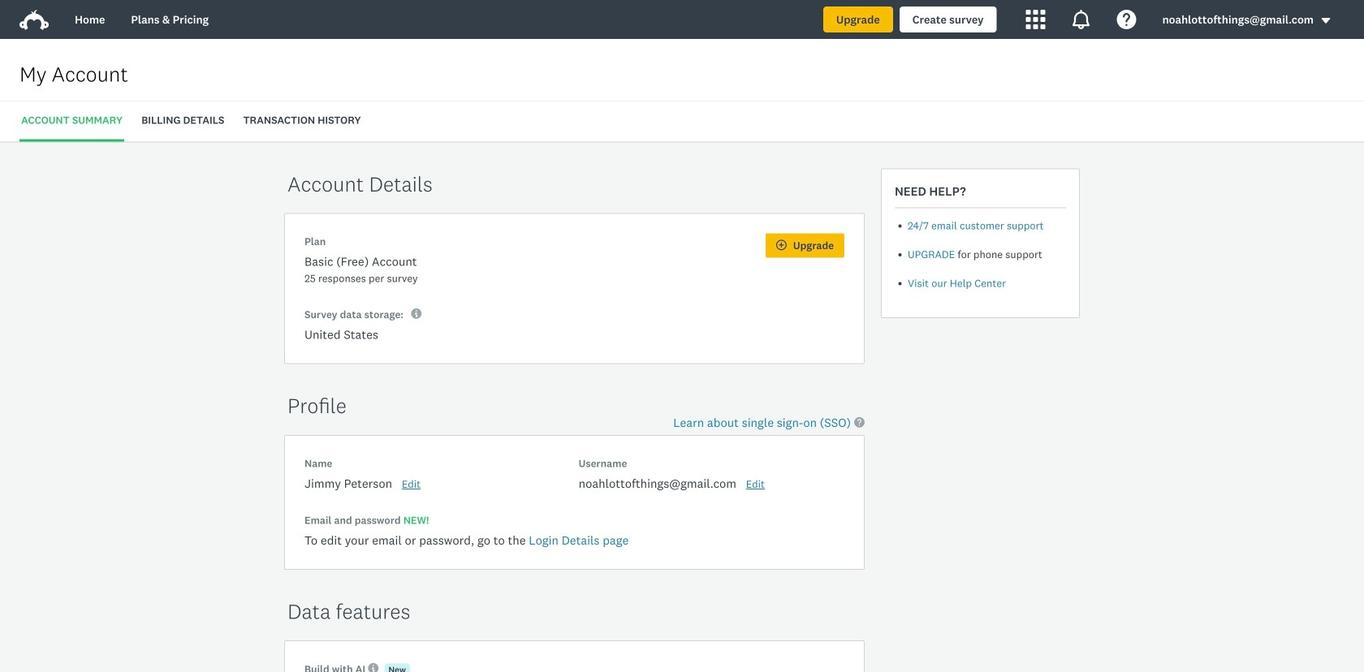 Task type: locate. For each thing, give the bounding box(es) containing it.
surveymonkey logo image
[[19, 10, 49, 30]]

1 horizontal spatial products icon image
[[1072, 10, 1091, 29]]

dropdown arrow image
[[1321, 15, 1332, 26]]

1 products icon image from the left
[[1026, 10, 1046, 29]]

0 horizontal spatial products icon image
[[1026, 10, 1046, 29]]

help icon image
[[1117, 10, 1137, 29]]

products icon image
[[1026, 10, 1046, 29], [1072, 10, 1091, 29]]



Task type: vqa. For each thing, say whether or not it's contained in the screenshot.
'X' image
no



Task type: describe. For each thing, give the bounding box(es) containing it.
2 products icon image from the left
[[1072, 10, 1091, 29]]



